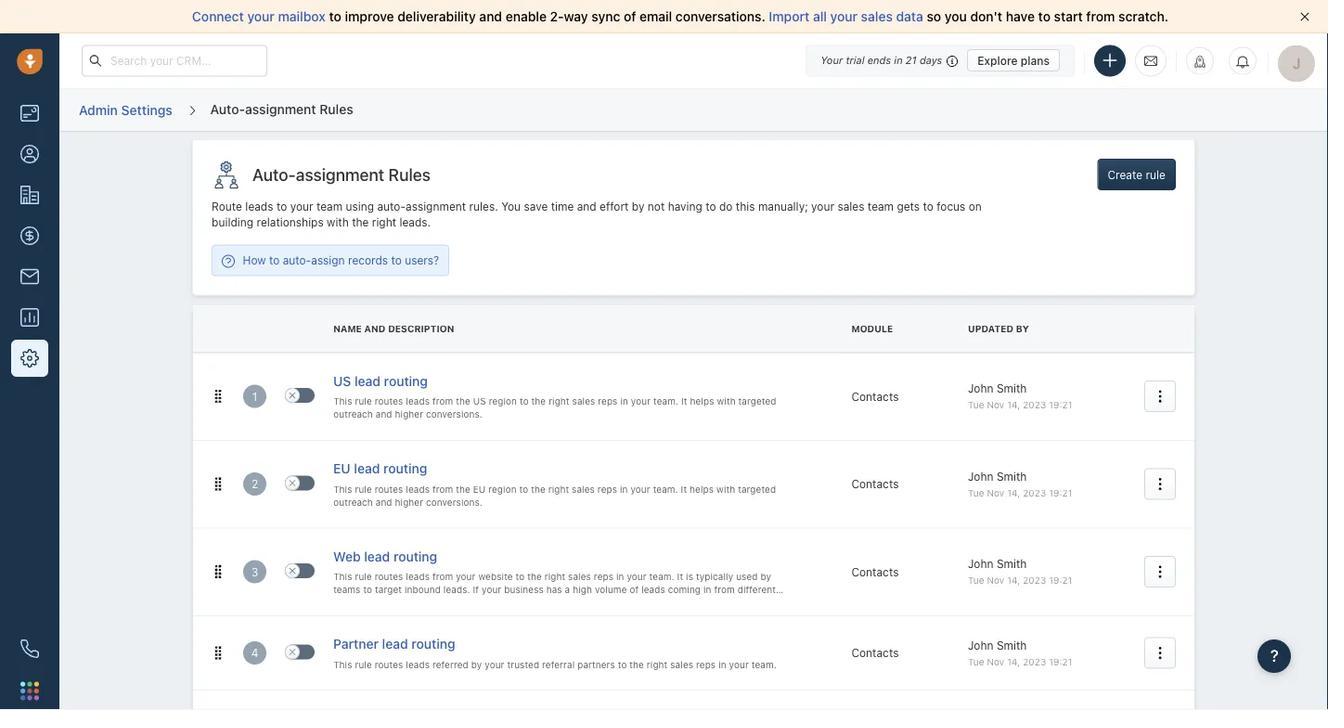 Task type: locate. For each thing, give the bounding box(es) containing it.
smith for us lead routing
[[997, 382, 1027, 395]]

higher down eu lead routing link on the left
[[395, 497, 423, 507]]

assignment
[[245, 101, 316, 116], [296, 164, 384, 184], [406, 200, 466, 213]]

john for eu lead routing
[[968, 470, 994, 483]]

1 horizontal spatial this
[[736, 200, 755, 213]]

routes inside partner lead routing this rule routes leads referred by your trusted referral partners to the right sales reps in your team.
[[375, 659, 403, 670]]

you
[[945, 9, 967, 24]]

tue for web lead routing
[[968, 575, 984, 586]]

2 vertical spatial with
[[717, 483, 735, 494]]

right up web lead routing this rule routes leads from your website to the right sales reps in your team. it is typically used by teams to target inbound leads. if your business has a high volume of leads coming in from different sources, this rule helps improve lead management.
[[548, 483, 569, 494]]

import
[[769, 9, 810, 24]]

by up different
[[761, 571, 771, 582]]

lead inside eu lead routing this rule routes leads from the eu region to the right sales reps in your team. it helps with targeted outreach and higher conversions.
[[354, 461, 380, 476]]

by right updated
[[1016, 323, 1029, 334]]

us lead routing this rule routes leads from the us region to the right sales reps in your team.  it helps with targeted outreach and higher conversions.
[[333, 373, 777, 420]]

and right the time
[[577, 200, 597, 213]]

2023 for eu lead routing
[[1023, 487, 1046, 498]]

1 vertical spatial move image
[[212, 478, 225, 491]]

right inside partner lead routing this rule routes leads referred by your trusted referral partners to the right sales reps in your team.
[[647, 659, 668, 670]]

rule inside us lead routing this rule routes leads from the us region to the right sales reps in your team.  it helps with targeted outreach and higher conversions.
[[355, 396, 372, 406]]

create rule button
[[1098, 159, 1176, 190]]

auto- up the relationships
[[253, 164, 296, 184]]

1 vertical spatial of
[[630, 584, 639, 595]]

0 vertical spatial us
[[333, 373, 351, 388]]

in inside us lead routing this rule routes leads from the us region to the right sales reps in your team.  it helps with targeted outreach and higher conversions.
[[620, 396, 628, 406]]

with inside us lead routing this rule routes leads from the us region to the right sales reps in your team.  it helps with targeted outreach and higher conversions.
[[717, 396, 736, 406]]

Search your CRM... text field
[[82, 45, 267, 77]]

this down eu lead routing link on the left
[[333, 483, 352, 494]]

region for eu lead routing
[[488, 483, 517, 494]]

0 vertical spatial rules
[[320, 101, 353, 116]]

tue for us lead routing
[[968, 400, 984, 410]]

this down partner
[[333, 659, 352, 670]]

in inside eu lead routing this rule routes leads from the eu region to the right sales reps in your team. it helps with targeted outreach and higher conversions.
[[620, 483, 628, 494]]

module
[[852, 323, 893, 334]]

close image right 1 on the left of the page
[[289, 392, 296, 399]]

name and description
[[333, 323, 454, 334]]

lead
[[355, 373, 381, 388], [354, 461, 380, 476], [364, 549, 390, 564], [478, 598, 497, 608], [382, 636, 408, 652]]

14, for us lead routing
[[1007, 400, 1020, 410]]

routes for us
[[375, 396, 403, 406]]

connect
[[192, 9, 244, 24]]

what's new image
[[1194, 55, 1207, 68]]

lead for web lead routing
[[364, 549, 390, 564]]

1 19:21 from the top
[[1049, 400, 1073, 410]]

conversions. for us lead routing
[[426, 409, 483, 420]]

auto-
[[377, 200, 406, 213], [283, 254, 311, 267]]

2 routes from the top
[[375, 483, 403, 494]]

1 higher from the top
[[395, 409, 423, 420]]

all
[[813, 9, 827, 24]]

trial
[[846, 54, 865, 66]]

0 horizontal spatial leads.
[[400, 216, 431, 229]]

higher inside us lead routing this rule routes leads from the us region to the right sales reps in your team.  it helps with targeted outreach and higher conversions.
[[395, 409, 423, 420]]

leads down eu lead routing link on the left
[[406, 483, 430, 494]]

2 2023 from the top
[[1023, 487, 1046, 498]]

14, for eu lead routing
[[1007, 487, 1020, 498]]

4 john smith tue nov 14, 2023 19:21 from the top
[[968, 639, 1073, 667]]

is
[[686, 571, 693, 582]]

leads inside eu lead routing this rule routes leads from the eu region to the right sales reps in your team. it helps with targeted outreach and higher conversions.
[[406, 483, 430, 494]]

0 horizontal spatial team
[[316, 200, 343, 213]]

settings
[[121, 102, 172, 117]]

close image right the 2
[[289, 480, 296, 487]]

lead inside partner lead routing this rule routes leads referred by your trusted referral partners to the right sales reps in your team.
[[382, 636, 408, 652]]

region
[[489, 396, 517, 406], [488, 483, 517, 494]]

4 2023 from the top
[[1023, 656, 1046, 667]]

move image left the 2
[[212, 478, 225, 491]]

leads.
[[400, 216, 431, 229], [444, 584, 470, 595]]

higher down us lead routing 'link'
[[395, 409, 423, 420]]

rules
[[320, 101, 353, 116], [389, 164, 431, 184]]

reps
[[598, 396, 618, 406], [598, 483, 617, 494], [594, 571, 614, 582], [696, 659, 716, 670]]

deliverability
[[398, 9, 476, 24]]

0 vertical spatial higher
[[395, 409, 423, 420]]

0 horizontal spatial this
[[374, 598, 391, 608]]

lead down if
[[478, 598, 497, 608]]

this inside us lead routing this rule routes leads from the us region to the right sales reps in your team.  it helps with targeted outreach and higher conversions.
[[333, 396, 352, 406]]

3 routes from the top
[[375, 571, 403, 582]]

this down us lead routing 'link'
[[333, 396, 352, 406]]

referral
[[542, 659, 575, 670]]

2 smith from the top
[[997, 470, 1027, 483]]

0 vertical spatial close image
[[289, 392, 296, 399]]

to inside eu lead routing this rule routes leads from the eu region to the right sales reps in your team. it helps with targeted outreach and higher conversions.
[[519, 483, 528, 494]]

routing inside partner lead routing this rule routes leads referred by your trusted referral partners to the right sales reps in your team.
[[412, 636, 455, 652]]

3 smith from the top
[[997, 557, 1027, 570]]

4 this from the top
[[333, 659, 352, 670]]

2 targeted from the top
[[738, 483, 776, 494]]

reps inside eu lead routing this rule routes leads from the eu region to the right sales reps in your team. it helps with targeted outreach and higher conversions.
[[598, 483, 617, 494]]

0 vertical spatial it
[[681, 396, 687, 406]]

routing up inbound
[[394, 549, 437, 564]]

routing
[[384, 373, 428, 388], [383, 461, 427, 476], [394, 549, 437, 564], [412, 636, 455, 652]]

auto-assignment rules
[[210, 101, 353, 116], [253, 164, 431, 184]]

lead right web
[[364, 549, 390, 564]]

higher
[[395, 409, 423, 420], [395, 497, 423, 507]]

outreach
[[333, 409, 373, 420], [333, 497, 373, 507]]

from down typically
[[714, 584, 735, 595]]

close image for partner lead routing
[[289, 648, 296, 656]]

3 nov from the top
[[987, 575, 1005, 586]]

admin
[[79, 102, 118, 117]]

this right do
[[736, 200, 755, 213]]

this up teams
[[333, 571, 352, 582]]

higher for eu lead routing
[[395, 497, 423, 507]]

routing for us lead routing
[[384, 373, 428, 388]]

by inside 'route leads to your team using auto-assignment rules. you save time and effort by not having to do this manually; your sales team gets to focus on building relationships with the right leads.'
[[632, 200, 645, 213]]

leads for web lead routing
[[406, 571, 430, 582]]

close image for eu
[[289, 480, 296, 487]]

19:21
[[1049, 400, 1073, 410], [1049, 487, 1073, 498], [1049, 575, 1073, 586], [1049, 656, 1073, 667]]

rule
[[1146, 168, 1166, 181], [355, 396, 372, 406], [355, 483, 372, 494], [355, 571, 372, 582], [393, 598, 410, 608], [355, 659, 372, 670]]

2 close image from the top
[[289, 648, 296, 656]]

rule right the create
[[1146, 168, 1166, 181]]

1 move image from the top
[[212, 390, 225, 403]]

0 horizontal spatial eu
[[333, 461, 351, 476]]

2 vertical spatial move image
[[212, 565, 225, 578]]

from
[[1086, 9, 1115, 24], [432, 396, 453, 406], [432, 483, 453, 494], [432, 571, 453, 582], [714, 584, 735, 595]]

0 vertical spatial region
[[489, 396, 517, 406]]

1 horizontal spatial team
[[868, 200, 894, 213]]

your
[[247, 9, 275, 24], [830, 9, 858, 24], [290, 200, 313, 213], [811, 200, 835, 213], [631, 396, 651, 406], [631, 483, 650, 494], [456, 571, 476, 582], [627, 571, 647, 582], [482, 584, 501, 595], [485, 659, 505, 670], [729, 659, 749, 670]]

1 horizontal spatial rules
[[389, 164, 431, 184]]

close image right 3
[[289, 567, 296, 575]]

this inside web lead routing this rule routes leads from your website to the right sales reps in your team. it is typically used by teams to target inbound leads. if your business has a high volume of leads coming in from different sources, this rule helps improve lead management.
[[333, 571, 352, 582]]

freshworks switcher image
[[20, 682, 39, 700]]

rule down eu lead routing link on the left
[[355, 483, 372, 494]]

0 vertical spatial conversions.
[[426, 409, 483, 420]]

description
[[388, 323, 454, 334]]

it inside us lead routing this rule routes leads from the us region to the right sales reps in your team.  it helps with targeted outreach and higher conversions.
[[681, 396, 687, 406]]

eu
[[333, 461, 351, 476], [473, 483, 486, 494]]

of right volume
[[630, 584, 639, 595]]

rule down partner
[[355, 659, 372, 670]]

nov for us lead routing
[[987, 400, 1005, 410]]

0 vertical spatial auto-assignment rules
[[210, 101, 353, 116]]

eu up the website
[[473, 483, 486, 494]]

rule for web lead routing
[[355, 571, 372, 582]]

2 vertical spatial assignment
[[406, 200, 466, 213]]

1 tue from the top
[[968, 400, 984, 410]]

explore
[[978, 54, 1018, 67]]

with inside eu lead routing this rule routes leads from the eu region to the right sales reps in your team. it helps with targeted outreach and higher conversions.
[[717, 483, 735, 494]]

1 vertical spatial helps
[[690, 483, 714, 494]]

leads for partner lead routing
[[406, 659, 430, 670]]

0 vertical spatial helps
[[690, 396, 714, 406]]

tue for partner lead routing
[[968, 656, 984, 667]]

routes down partner lead routing link
[[375, 659, 403, 670]]

1 vertical spatial us
[[473, 396, 486, 406]]

team left the using
[[316, 200, 343, 213]]

improve down if
[[440, 598, 476, 608]]

4 john from the top
[[968, 639, 994, 652]]

routes down us lead routing 'link'
[[375, 396, 403, 406]]

leads left coming
[[642, 584, 665, 595]]

1 vertical spatial outreach
[[333, 497, 373, 507]]

2 higher from the top
[[395, 497, 423, 507]]

conversions. for eu lead routing
[[426, 497, 483, 507]]

close image for web lead routing
[[289, 567, 296, 575]]

0 vertical spatial move image
[[212, 390, 225, 403]]

john
[[968, 382, 994, 395], [968, 470, 994, 483], [968, 557, 994, 570], [968, 639, 994, 652]]

region inside eu lead routing this rule routes leads from the eu region to the right sales reps in your team. it helps with targeted outreach and higher conversions.
[[488, 483, 517, 494]]

team.
[[653, 396, 679, 406], [653, 483, 678, 494], [649, 571, 675, 582], [752, 659, 777, 670]]

lead down name
[[355, 373, 381, 388]]

auto- down the relationships
[[283, 254, 311, 267]]

smith for web lead routing
[[997, 557, 1027, 570]]

2
[[252, 478, 258, 491]]

14,
[[1007, 400, 1020, 410], [1007, 487, 1020, 498], [1007, 575, 1020, 586], [1007, 656, 1020, 667]]

4 14, from the top
[[1007, 656, 1020, 667]]

rule inside partner lead routing this rule routes leads referred by your trusted referral partners to the right sales reps in your team.
[[355, 659, 372, 670]]

0 vertical spatial leads.
[[400, 216, 431, 229]]

name
[[333, 323, 362, 334]]

team left gets
[[868, 200, 894, 213]]

2 vertical spatial it
[[677, 571, 683, 582]]

4 19:21 from the top
[[1049, 656, 1073, 667]]

1 horizontal spatial leads.
[[444, 584, 470, 595]]

this for web
[[333, 571, 352, 582]]

send email image
[[1145, 53, 1158, 69]]

3 this from the top
[[333, 571, 352, 582]]

eu up web
[[333, 461, 351, 476]]

1 vertical spatial this
[[374, 598, 391, 608]]

1 smith from the top
[[997, 382, 1027, 395]]

from up inbound
[[432, 571, 453, 582]]

helps inside eu lead routing this rule routes leads from the eu region to the right sales reps in your team. it helps with targeted outreach and higher conversions.
[[690, 483, 714, 494]]

leads. inside web lead routing this rule routes leads from your website to the right sales reps in your team. it is typically used by teams to target inbound leads. if your business has a high volume of leads coming in from different sources, this rule helps improve lead management.
[[444, 584, 470, 595]]

from up web lead routing link
[[432, 483, 453, 494]]

outreach inside us lead routing this rule routes leads from the us region to the right sales reps in your team.  it helps with targeted outreach and higher conversions.
[[333, 409, 373, 420]]

to inside partner lead routing this rule routes leads referred by your trusted referral partners to the right sales reps in your team.
[[618, 659, 627, 670]]

routes for eu
[[375, 483, 403, 494]]

0 vertical spatial assignment
[[245, 101, 316, 116]]

1 close image from the top
[[289, 392, 296, 399]]

nov
[[987, 400, 1005, 410], [987, 487, 1005, 498], [987, 575, 1005, 586], [987, 656, 1005, 667]]

1 this from the top
[[333, 396, 352, 406]]

close image right 4
[[289, 648, 296, 656]]

sales
[[861, 9, 893, 24], [838, 200, 865, 213], [572, 396, 595, 406], [572, 483, 595, 494], [568, 571, 591, 582], [670, 659, 693, 670]]

leads for us lead routing
[[406, 396, 430, 406]]

leads. left if
[[444, 584, 470, 595]]

2 john smith tue nov 14, 2023 19:21 from the top
[[968, 470, 1073, 498]]

rule inside eu lead routing this rule routes leads from the eu region to the right sales reps in your team. it helps with targeted outreach and higher conversions.
[[355, 483, 372, 494]]

1 vertical spatial auto-assignment rules
[[253, 164, 431, 184]]

3 tue from the top
[[968, 575, 984, 586]]

2 vertical spatial helps
[[413, 598, 437, 608]]

0 vertical spatial this
[[736, 200, 755, 213]]

routes inside eu lead routing this rule routes leads from the eu region to the right sales reps in your team. it helps with targeted outreach and higher conversions.
[[375, 483, 403, 494]]

rule for us lead routing
[[355, 396, 372, 406]]

team
[[316, 200, 343, 213], [868, 200, 894, 213]]

2 close image from the top
[[289, 480, 296, 487]]

from down description
[[432, 396, 453, 406]]

4 nov from the top
[[987, 656, 1005, 667]]

outreach down eu lead routing link on the left
[[333, 497, 373, 507]]

smith for eu lead routing
[[997, 470, 1027, 483]]

helps for eu lead routing
[[690, 483, 714, 494]]

routes for partner
[[375, 659, 403, 670]]

right down the using
[[372, 216, 396, 229]]

3 2023 from the top
[[1023, 575, 1046, 586]]

web lead routing this rule routes leads from your website to the right sales reps in your team. it is typically used by teams to target inbound leads. if your business has a high volume of leads coming in from different sources, this rule helps improve lead management.
[[333, 549, 776, 608]]

and down eu lead routing link on the left
[[376, 497, 392, 507]]

routing for web lead routing
[[394, 549, 437, 564]]

routing inside web lead routing this rule routes leads from your website to the right sales reps in your team. it is typically used by teams to target inbound leads. if your business has a high volume of leads coming in from different sources, this rule helps improve lead management.
[[394, 549, 437, 564]]

john smith tue nov 14, 2023 19:21 for partner lead routing
[[968, 639, 1073, 667]]

1 close image from the top
[[289, 567, 296, 575]]

lead for eu lead routing
[[354, 461, 380, 476]]

and
[[479, 9, 502, 24], [577, 200, 597, 213], [364, 323, 386, 334], [376, 409, 392, 420], [376, 497, 392, 507]]

0 vertical spatial outreach
[[333, 409, 373, 420]]

routes inside us lead routing this rule routes leads from the us region to the right sales reps in your team.  it helps with targeted outreach and higher conversions.
[[375, 396, 403, 406]]

this for eu
[[333, 483, 352, 494]]

3 john from the top
[[968, 557, 994, 570]]

1 vertical spatial auto-
[[283, 254, 311, 267]]

1 horizontal spatial auto-
[[377, 200, 406, 213]]

lead for us lead routing
[[355, 373, 381, 388]]

right
[[372, 216, 396, 229], [549, 396, 570, 406], [548, 483, 569, 494], [545, 571, 565, 582], [647, 659, 668, 670]]

from for web lead routing
[[432, 571, 453, 582]]

2 19:21 from the top
[[1049, 487, 1073, 498]]

1 vertical spatial close image
[[289, 648, 296, 656]]

outreach inside eu lead routing this rule routes leads from the eu region to the right sales reps in your team. it helps with targeted outreach and higher conversions.
[[333, 497, 373, 507]]

conversions. down eu lead routing link on the left
[[426, 497, 483, 507]]

3 contacts from the top
[[852, 565, 899, 578]]

1 vertical spatial leads.
[[444, 584, 470, 595]]

1 vertical spatial close image
[[289, 480, 296, 487]]

routing for partner lead routing
[[412, 636, 455, 652]]

from inside us lead routing this rule routes leads from the us region to the right sales reps in your team.  it helps with targeted outreach and higher conversions.
[[432, 396, 453, 406]]

leads down us lead routing 'link'
[[406, 396, 430, 406]]

from inside eu lead routing this rule routes leads from the eu region to the right sales reps in your team. it helps with targeted outreach and higher conversions.
[[432, 483, 453, 494]]

conversions. inside us lead routing this rule routes leads from the us region to the right sales reps in your team.  it helps with targeted outreach and higher conversions.
[[426, 409, 483, 420]]

john for partner lead routing
[[968, 639, 994, 652]]

move image left 1 on the left of the page
[[212, 390, 225, 403]]

right up has
[[545, 571, 565, 582]]

1 contacts from the top
[[852, 390, 899, 403]]

targeted for eu lead routing
[[738, 483, 776, 494]]

explore plans link
[[967, 49, 1060, 71]]

this
[[736, 200, 755, 213], [374, 598, 391, 608]]

how to auto-assign records to users? link
[[213, 252, 449, 268]]

conversions. inside eu lead routing this rule routes leads from the eu region to the right sales reps in your team. it helps with targeted outreach and higher conversions.
[[426, 497, 483, 507]]

leads. up users? on the top
[[400, 216, 431, 229]]

by inside partner lead routing this rule routes leads referred by your trusted referral partners to the right sales reps in your team.
[[471, 659, 482, 670]]

john for web lead routing
[[968, 557, 994, 570]]

2 14, from the top
[[1007, 487, 1020, 498]]

this inside partner lead routing this rule routes leads referred by your trusted referral partners to the right sales reps in your team.
[[333, 659, 352, 670]]

2 region from the top
[[488, 483, 517, 494]]

smith
[[997, 382, 1027, 395], [997, 470, 1027, 483], [997, 557, 1027, 570], [997, 639, 1027, 652]]

and left the enable
[[479, 9, 502, 24]]

1 vertical spatial it
[[681, 483, 687, 494]]

rule up teams
[[355, 571, 372, 582]]

your trial ends in 21 days
[[821, 54, 942, 66]]

routing up referred
[[412, 636, 455, 652]]

with for us lead routing
[[717, 396, 736, 406]]

1 john from the top
[[968, 382, 994, 395]]

sales inside partner lead routing this rule routes leads referred by your trusted referral partners to the right sales reps in your team.
[[670, 659, 693, 670]]

eu lead routing link
[[333, 459, 427, 481]]

0 vertical spatial targeted
[[738, 396, 777, 406]]

3 14, from the top
[[1007, 575, 1020, 586]]

auto- down the search your crm... text field
[[210, 101, 245, 116]]

routes down eu lead routing link on the left
[[375, 483, 403, 494]]

1 14, from the top
[[1007, 400, 1020, 410]]

sales inside us lead routing this rule routes leads from the us region to the right sales reps in your team.  it helps with targeted outreach and higher conversions.
[[572, 396, 595, 406]]

1 vertical spatial with
[[717, 396, 736, 406]]

higher inside eu lead routing this rule routes leads from the eu region to the right sales reps in your team. it helps with targeted outreach and higher conversions.
[[395, 497, 423, 507]]

targeted inside eu lead routing this rule routes leads from the eu region to the right sales reps in your team. it helps with targeted outreach and higher conversions.
[[738, 483, 776, 494]]

assignment inside 'route leads to your team using auto-assignment rules. you save time and effort by not having to do this manually; your sales team gets to focus on building relationships with the right leads.'
[[406, 200, 466, 213]]

nov for partner lead routing
[[987, 656, 1005, 667]]

right right the partners on the bottom of the page
[[647, 659, 668, 670]]

routing down the name and description
[[384, 373, 428, 388]]

0 horizontal spatial auto-
[[283, 254, 311, 267]]

improve
[[345, 9, 394, 24], [440, 598, 476, 608]]

routing down us lead routing 'link'
[[383, 461, 427, 476]]

0 vertical spatial auto-
[[377, 200, 406, 213]]

leads up building at the top left of page
[[245, 200, 273, 213]]

leads up inbound
[[406, 571, 430, 582]]

phone image
[[20, 640, 39, 658]]

1 horizontal spatial eu
[[473, 483, 486, 494]]

1 routes from the top
[[375, 396, 403, 406]]

sources,
[[333, 598, 371, 608]]

2 contacts from the top
[[852, 478, 899, 491]]

2 conversions. from the top
[[426, 497, 483, 507]]

0 vertical spatial auto-
[[210, 101, 245, 116]]

targeted
[[738, 396, 777, 406], [738, 483, 776, 494]]

2 tue from the top
[[968, 487, 984, 498]]

users?
[[405, 254, 439, 267]]

by right referred
[[471, 659, 482, 670]]

rule down us lead routing 'link'
[[355, 396, 372, 406]]

leads inside us lead routing this rule routes leads from the us region to the right sales reps in your team.  it helps with targeted outreach and higher conversions.
[[406, 396, 430, 406]]

this for us
[[333, 396, 352, 406]]

4 tue from the top
[[968, 656, 984, 667]]

helps inside web lead routing this rule routes leads from your website to the right sales reps in your team. it is typically used by teams to target inbound leads. if your business has a high volume of leads coming in from different sources, this rule helps improve lead management.
[[413, 598, 437, 608]]

helps inside us lead routing this rule routes leads from the us region to the right sales reps in your team.  it helps with targeted outreach and higher conversions.
[[690, 396, 714, 406]]

2 john from the top
[[968, 470, 994, 483]]

outreach down us lead routing 'link'
[[333, 409, 373, 420]]

contacts for partner lead routing
[[852, 647, 899, 660]]

the inside partner lead routing this rule routes leads referred by your trusted referral partners to the right sales reps in your team.
[[630, 659, 644, 670]]

of
[[624, 9, 636, 24], [630, 584, 639, 595]]

1 vertical spatial targeted
[[738, 483, 776, 494]]

outreach for eu
[[333, 497, 373, 507]]

0 vertical spatial eu
[[333, 461, 351, 476]]

how
[[243, 254, 266, 267]]

improve left deliverability
[[345, 9, 394, 24]]

1 vertical spatial higher
[[395, 497, 423, 507]]

0 horizontal spatial auto-
[[210, 101, 245, 116]]

routing inside eu lead routing this rule routes leads from the eu region to the right sales reps in your team. it helps with targeted outreach and higher conversions.
[[383, 461, 427, 476]]

it inside eu lead routing this rule routes leads from the eu region to the right sales reps in your team. it helps with targeted outreach and higher conversions.
[[681, 483, 687, 494]]

lead inside us lead routing this rule routes leads from the us region to the right sales reps in your team.  it helps with targeted outreach and higher conversions.
[[355, 373, 381, 388]]

1 vertical spatial conversions.
[[426, 497, 483, 507]]

1 vertical spatial auto-
[[253, 164, 296, 184]]

plans
[[1021, 54, 1050, 67]]

lead down us lead routing 'link'
[[354, 461, 380, 476]]

gets
[[897, 200, 920, 213]]

0 vertical spatial with
[[327, 216, 349, 229]]

and down us lead routing 'link'
[[376, 409, 392, 420]]

1 2023 from the top
[[1023, 400, 1046, 410]]

sales inside 'route leads to your team using auto-assignment rules. you save time and effort by not having to do this manually; your sales team gets to focus on building relationships with the right leads.'
[[838, 200, 865, 213]]

1 conversions. from the top
[[426, 409, 483, 420]]

close image
[[289, 567, 296, 575], [289, 648, 296, 656]]

with inside 'route leads to your team using auto-assignment rules. you save time and effort by not having to do this manually; your sales team gets to focus on building relationships with the right leads.'
[[327, 216, 349, 229]]

0 vertical spatial close image
[[289, 567, 296, 575]]

1 region from the top
[[489, 396, 517, 406]]

and right name
[[364, 323, 386, 334]]

3 john smith tue nov 14, 2023 19:21 from the top
[[968, 557, 1073, 586]]

move image left 3
[[212, 565, 225, 578]]

move image
[[212, 390, 225, 403], [212, 478, 225, 491], [212, 565, 225, 578]]

4 routes from the top
[[375, 659, 403, 670]]

leads
[[245, 200, 273, 213], [406, 396, 430, 406], [406, 483, 430, 494], [406, 571, 430, 582], [642, 584, 665, 595], [406, 659, 430, 670]]

1 horizontal spatial auto-
[[253, 164, 296, 184]]

4 contacts from the top
[[852, 647, 899, 660]]

don't
[[971, 9, 1003, 24]]

4 smith from the top
[[997, 639, 1027, 652]]

3 move image from the top
[[212, 565, 225, 578]]

in inside partner lead routing this rule routes leads referred by your trusted referral partners to the right sales reps in your team.
[[719, 659, 726, 670]]

1 vertical spatial region
[[488, 483, 517, 494]]

2 this from the top
[[333, 483, 352, 494]]

1 horizontal spatial improve
[[440, 598, 476, 608]]

close image
[[289, 392, 296, 399], [289, 480, 296, 487]]

john smith tue nov 14, 2023 19:21
[[968, 382, 1073, 410], [968, 470, 1073, 498], [968, 557, 1073, 586], [968, 639, 1073, 667]]

2 outreach from the top
[[333, 497, 373, 507]]

1 nov from the top
[[987, 400, 1005, 410]]

1 horizontal spatial us
[[473, 396, 486, 406]]

move image
[[212, 647, 225, 660]]

1 targeted from the top
[[738, 396, 777, 406]]

team. inside partner lead routing this rule routes leads referred by your trusted referral partners to the right sales reps in your team.
[[752, 659, 777, 670]]

this inside 'route leads to your team using auto-assignment rules. you save time and effort by not having to do this manually; your sales team gets to focus on building relationships with the right leads.'
[[736, 200, 755, 213]]

right up eu lead routing this rule routes leads from the eu region to the right sales reps in your team. it helps with targeted outreach and higher conversions.
[[549, 396, 570, 406]]

of inside web lead routing this rule routes leads from your website to the right sales reps in your team. it is typically used by teams to target inbound leads. if your business has a high volume of leads coming in from different sources, this rule helps improve lead management.
[[630, 584, 639, 595]]

1 john smith tue nov 14, 2023 19:21 from the top
[[968, 382, 1073, 410]]

reps inside web lead routing this rule routes leads from your website to the right sales reps in your team. it is typically used by teams to target inbound leads. if your business has a high volume of leads coming in from different sources, this rule helps improve lead management.
[[594, 571, 614, 582]]

team. inside us lead routing this rule routes leads from the us region to the right sales reps in your team.  it helps with targeted outreach and higher conversions.
[[653, 396, 679, 406]]

with for eu lead routing
[[717, 483, 735, 494]]

by left the not
[[632, 200, 645, 213]]

this inside eu lead routing this rule routes leads from the eu region to the right sales reps in your team. it helps with targeted outreach and higher conversions.
[[333, 483, 352, 494]]

1 vertical spatial improve
[[440, 598, 476, 608]]

targeted inside us lead routing this rule routes leads from the us region to the right sales reps in your team.  it helps with targeted outreach and higher conversions.
[[738, 396, 777, 406]]

routes up target in the bottom left of the page
[[375, 571, 403, 582]]

2 nov from the top
[[987, 487, 1005, 498]]

lead right partner
[[382, 636, 408, 652]]

routes inside web lead routing this rule routes leads from your website to the right sales reps in your team. it is typically used by teams to target inbound leads. if your business has a high volume of leads coming in from different sources, this rule helps improve lead management.
[[375, 571, 403, 582]]

2 move image from the top
[[212, 478, 225, 491]]

leads inside 'route leads to your team using auto-assignment rules. you save time and effort by not having to do this manually; your sales team gets to focus on building relationships with the right leads.'
[[245, 200, 273, 213]]

this down target in the bottom left of the page
[[374, 598, 391, 608]]

19:21 for web lead routing
[[1049, 575, 1073, 586]]

john smith tue nov 14, 2023 19:21 for us lead routing
[[968, 382, 1073, 410]]

outreach for us
[[333, 409, 373, 420]]

leads inside partner lead routing this rule routes leads referred by your trusted referral partners to the right sales reps in your team.
[[406, 659, 430, 670]]

19:21 for partner lead routing
[[1049, 656, 1073, 667]]

0 horizontal spatial improve
[[345, 9, 394, 24]]

of right sync
[[624, 9, 636, 24]]

1 outreach from the top
[[333, 409, 373, 420]]

conversions. down us lead routing 'link'
[[426, 409, 483, 420]]

eu lead routing this rule routes leads from the eu region to the right sales reps in your team. it helps with targeted outreach and higher conversions.
[[333, 461, 776, 507]]

region inside us lead routing this rule routes leads from the us region to the right sales reps in your team.  it helps with targeted outreach and higher conversions.
[[489, 396, 517, 406]]

in
[[894, 54, 903, 66], [620, 396, 628, 406], [620, 483, 628, 494], [616, 571, 624, 582], [704, 584, 712, 595], [719, 659, 726, 670]]

auto- right the using
[[377, 200, 406, 213]]

3 19:21 from the top
[[1049, 575, 1073, 586]]

from for us lead routing
[[432, 396, 453, 406]]

it
[[681, 396, 687, 406], [681, 483, 687, 494], [677, 571, 683, 582]]

1 vertical spatial eu
[[473, 483, 486, 494]]

routing inside us lead routing this rule routes leads from the us region to the right sales reps in your team.  it helps with targeted outreach and higher conversions.
[[384, 373, 428, 388]]

leads down partner lead routing link
[[406, 659, 430, 670]]



Task type: describe. For each thing, give the bounding box(es) containing it.
us lead routing link
[[333, 372, 428, 393]]

routing for eu lead routing
[[383, 461, 427, 476]]

connect your mailbox to improve deliverability and enable 2-way sync of email conversations. import all your sales data so you don't have to start from scratch.
[[192, 9, 1169, 24]]

web lead routing link
[[333, 547, 437, 568]]

email
[[640, 9, 672, 24]]

import all your sales data link
[[769, 9, 927, 24]]

right inside web lead routing this rule routes leads from your website to the right sales reps in your team. it is typically used by teams to target inbound leads. if your business has a high volume of leads coming in from different sources, this rule helps improve lead management.
[[545, 571, 565, 582]]

it for us lead routing
[[681, 396, 687, 406]]

1 vertical spatial assignment
[[296, 164, 384, 184]]

your
[[821, 54, 843, 66]]

1 team from the left
[[316, 200, 343, 213]]

target
[[375, 584, 402, 595]]

your inside eu lead routing this rule routes leads from the eu region to the right sales reps in your team. it helps with targeted outreach and higher conversions.
[[631, 483, 650, 494]]

so
[[927, 9, 941, 24]]

right inside us lead routing this rule routes leads from the us region to the right sales reps in your team.  it helps with targeted outreach and higher conversions.
[[549, 396, 570, 406]]

0 horizontal spatial rules
[[320, 101, 353, 116]]

conversations.
[[676, 9, 766, 24]]

trusted
[[507, 659, 539, 670]]

ends
[[868, 54, 891, 66]]

explore plans
[[978, 54, 1050, 67]]

typically
[[696, 571, 734, 582]]

higher for us lead routing
[[395, 409, 423, 420]]

move image for us lead routing
[[212, 390, 225, 403]]

rules.
[[469, 200, 498, 213]]

contacts for eu lead routing
[[852, 478, 899, 491]]

2023 for web lead routing
[[1023, 575, 1046, 586]]

21
[[906, 54, 917, 66]]

19:21 for eu lead routing
[[1049, 487, 1073, 498]]

leads for eu lead routing
[[406, 483, 430, 494]]

web
[[333, 549, 361, 564]]

and inside eu lead routing this rule routes leads from the eu region to the right sales reps in your team. it helps with targeted outreach and higher conversions.
[[376, 497, 392, 507]]

focus
[[937, 200, 966, 213]]

john smith tue nov 14, 2023 19:21 for web lead routing
[[968, 557, 1073, 586]]

records
[[348, 254, 388, 267]]

this for partner
[[333, 659, 352, 670]]

the inside 'route leads to your team using auto-assignment rules. you save time and effort by not having to do this manually; your sales team gets to focus on building relationships with the right leads.'
[[352, 216, 369, 229]]

routes for web
[[375, 571, 403, 582]]

close image
[[1301, 12, 1310, 21]]

by inside web lead routing this rule routes leads from your website to the right sales reps in your team. it is typically used by teams to target inbound leads. if your business has a high volume of leads coming in from different sources, this rule helps improve lead management.
[[761, 571, 771, 582]]

have
[[1006, 9, 1035, 24]]

partner lead routing link
[[333, 635, 455, 656]]

move image for eu lead routing
[[212, 478, 225, 491]]

scratch.
[[1119, 9, 1169, 24]]

2023 for us lead routing
[[1023, 400, 1046, 410]]

relationships
[[257, 216, 324, 229]]

0 vertical spatial improve
[[345, 9, 394, 24]]

using
[[346, 200, 374, 213]]

building
[[212, 216, 254, 229]]

management.
[[500, 598, 561, 608]]

if
[[473, 584, 479, 595]]

inbound
[[405, 584, 441, 595]]

days
[[920, 54, 942, 66]]

move image for web lead routing
[[212, 565, 225, 578]]

rule for eu lead routing
[[355, 483, 372, 494]]

team. inside web lead routing this rule routes leads from your website to the right sales reps in your team. it is typically used by teams to target inbound leads. if your business has a high volume of leads coming in from different sources, this rule helps improve lead management.
[[649, 571, 675, 582]]

the inside web lead routing this rule routes leads from your website to the right sales reps in your team. it is typically used by teams to target inbound leads. if your business has a high volume of leads coming in from different sources, this rule helps improve lead management.
[[527, 571, 542, 582]]

a
[[565, 584, 570, 595]]

create
[[1108, 168, 1143, 181]]

reps inside partner lead routing this rule routes leads referred by your trusted referral partners to the right sales reps in your team.
[[696, 659, 716, 670]]

partners
[[578, 659, 615, 670]]

nov for web lead routing
[[987, 575, 1005, 586]]

john smith tue nov 14, 2023 19:21 for eu lead routing
[[968, 470, 1073, 498]]

create rule
[[1108, 168, 1166, 181]]

how to auto-assign records to users?
[[243, 254, 439, 267]]

assign
[[311, 254, 345, 267]]

this inside web lead routing this rule routes leads from your website to the right sales reps in your team. it is typically used by teams to target inbound leads. if your business has a high volume of leads coming in from different sources, this rule helps improve lead management.
[[374, 598, 391, 608]]

coming
[[668, 584, 701, 595]]

partner
[[333, 636, 379, 652]]

business
[[504, 584, 544, 595]]

having
[[668, 200, 703, 213]]

different
[[738, 584, 776, 595]]

14, for web lead routing
[[1007, 575, 1020, 586]]

phone element
[[11, 630, 48, 667]]

contacts for us lead routing
[[852, 390, 899, 403]]

and inside 'route leads to your team using auto-assignment rules. you save time and effort by not having to do this manually; your sales team gets to focus on building relationships with the right leads.'
[[577, 200, 597, 213]]

partner lead routing this rule routes leads referred by your trusted referral partners to the right sales reps in your team.
[[333, 636, 777, 670]]

to inside us lead routing this rule routes leads from the us region to the right sales reps in your team.  it helps with targeted outreach and higher conversions.
[[520, 396, 529, 406]]

it inside web lead routing this rule routes leads from your website to the right sales reps in your team. it is typically used by teams to target inbound leads. if your business has a high volume of leads coming in from different sources, this rule helps improve lead management.
[[677, 571, 683, 582]]

data
[[896, 9, 924, 24]]

region for us lead routing
[[489, 396, 517, 406]]

effort
[[600, 200, 629, 213]]

and inside us lead routing this rule routes leads from the us region to the right sales reps in your team.  it helps with targeted outreach and higher conversions.
[[376, 409, 392, 420]]

updated by
[[968, 323, 1029, 334]]

targeted for us lead routing
[[738, 396, 777, 406]]

route leads to your team using auto-assignment rules. you save time and effort by not having to do this manually; your sales team gets to focus on building relationships with the right leads.
[[212, 200, 982, 229]]

route
[[212, 200, 242, 213]]

your inside us lead routing this rule routes leads from the us region to the right sales reps in your team.  it helps with targeted outreach and higher conversions.
[[631, 396, 651, 406]]

used
[[736, 571, 758, 582]]

0 horizontal spatial us
[[333, 373, 351, 388]]

on
[[969, 200, 982, 213]]

3
[[251, 565, 258, 578]]

manually;
[[758, 200, 808, 213]]

admin settings link
[[78, 95, 173, 125]]

19:21 for us lead routing
[[1049, 400, 1073, 410]]

it for eu lead routing
[[681, 483, 687, 494]]

rule for partner lead routing
[[355, 659, 372, 670]]

4
[[251, 647, 258, 660]]

admin settings
[[79, 102, 172, 117]]

john for us lead routing
[[968, 382, 994, 395]]

do
[[719, 200, 733, 213]]

updated
[[968, 323, 1014, 334]]

1
[[252, 390, 257, 403]]

team. inside eu lead routing this rule routes leads from the eu region to the right sales reps in your team. it helps with targeted outreach and higher conversions.
[[653, 483, 678, 494]]

improve inside web lead routing this rule routes leads from your website to the right sales reps in your team. it is typically used by teams to target inbound leads. if your business has a high volume of leads coming in from different sources, this rule helps improve lead management.
[[440, 598, 476, 608]]

1 vertical spatial rules
[[389, 164, 431, 184]]

2023 for partner lead routing
[[1023, 656, 1046, 667]]

tue for eu lead routing
[[968, 487, 984, 498]]

referred
[[432, 659, 469, 670]]

not
[[648, 200, 665, 213]]

save
[[524, 200, 548, 213]]

right inside 'route leads to your team using auto-assignment rules. you save time and effort by not having to do this manually; your sales team gets to focus on building relationships with the right leads.'
[[372, 216, 396, 229]]

sales inside web lead routing this rule routes leads from your website to the right sales reps in your team. it is typically used by teams to target inbound leads. if your business has a high volume of leads coming in from different sources, this rule helps improve lead management.
[[568, 571, 591, 582]]

mailbox
[[278, 9, 326, 24]]

volume
[[595, 584, 627, 595]]

time
[[551, 200, 574, 213]]

website
[[478, 571, 513, 582]]

smith for partner lead routing
[[997, 639, 1027, 652]]

nov for eu lead routing
[[987, 487, 1005, 498]]

has
[[546, 584, 562, 595]]

lead for partner lead routing
[[382, 636, 408, 652]]

2 team from the left
[[868, 200, 894, 213]]

from right start
[[1086, 9, 1115, 24]]

rule inside 'button'
[[1146, 168, 1166, 181]]

reps inside us lead routing this rule routes leads from the us region to the right sales reps in your team.  it helps with targeted outreach and higher conversions.
[[598, 396, 618, 406]]

you
[[501, 200, 521, 213]]

leads. inside 'route leads to your team using auto-assignment rules. you save time and effort by not having to do this manually; your sales team gets to focus on building relationships with the right leads.'
[[400, 216, 431, 229]]

start
[[1054, 9, 1083, 24]]

right inside eu lead routing this rule routes leads from the eu region to the right sales reps in your team. it helps with targeted outreach and higher conversions.
[[548, 483, 569, 494]]

0 vertical spatial of
[[624, 9, 636, 24]]

high
[[573, 584, 592, 595]]

helps for us lead routing
[[690, 396, 714, 406]]

2-
[[550, 9, 564, 24]]

way
[[564, 9, 588, 24]]

teams
[[333, 584, 361, 595]]

sales inside eu lead routing this rule routes leads from the eu region to the right sales reps in your team. it helps with targeted outreach and higher conversions.
[[572, 483, 595, 494]]

rule down target in the bottom left of the page
[[393, 598, 410, 608]]

from for eu lead routing
[[432, 483, 453, 494]]

close image for us
[[289, 392, 296, 399]]

connect your mailbox link
[[192, 9, 329, 24]]

contacts for web lead routing
[[852, 565, 899, 578]]

auto- inside 'route leads to your team using auto-assignment rules. you save time and effort by not having to do this manually; your sales team gets to focus on building relationships with the right leads.'
[[377, 200, 406, 213]]

sync
[[592, 9, 620, 24]]

14, for partner lead routing
[[1007, 656, 1020, 667]]



Task type: vqa. For each thing, say whether or not it's contained in the screenshot.


